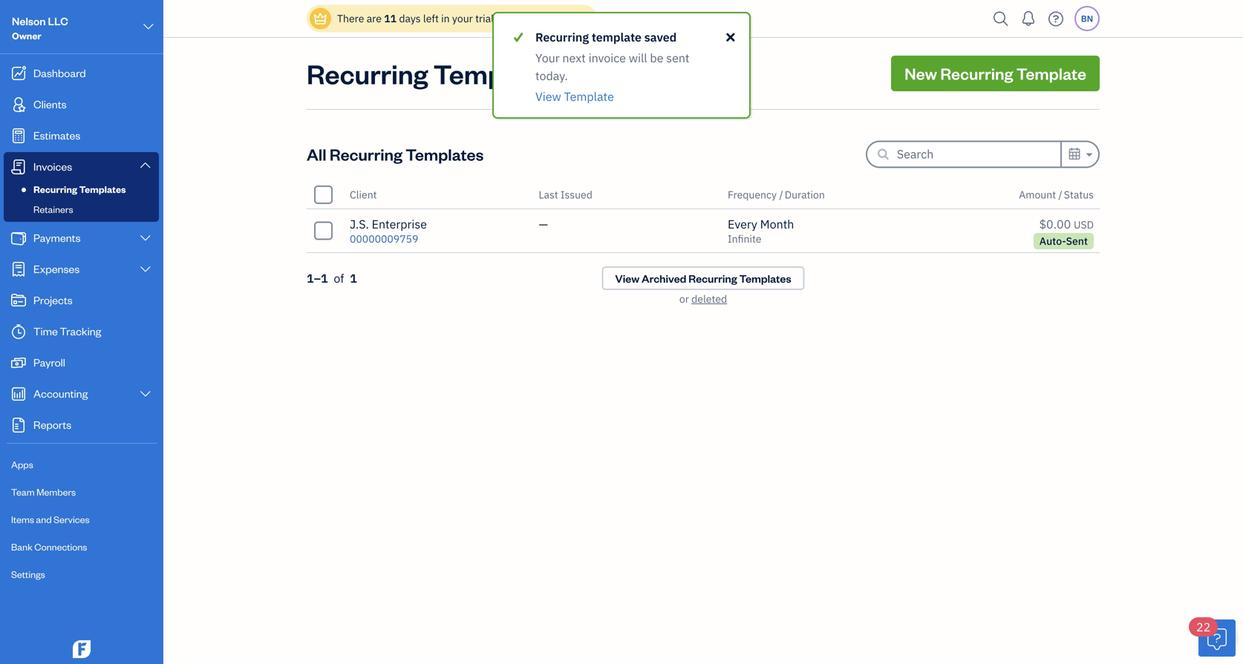 Task type: locate. For each thing, give the bounding box(es) containing it.
saved
[[644, 29, 677, 45]]

template
[[1016, 63, 1086, 84], [564, 89, 614, 104]]

items and services
[[11, 513, 90, 526]]

bn
[[1081, 13, 1093, 25]]

/ left status
[[1058, 188, 1062, 202]]

new recurring template link
[[891, 56, 1100, 91]]

template down 'next'
[[564, 89, 614, 104]]

1 chevron large down image from the top
[[139, 232, 152, 244]]

view
[[535, 89, 561, 104], [615, 271, 639, 286]]

expense image
[[10, 262, 27, 277]]

frequency link
[[728, 188, 779, 202]]

and
[[36, 513, 52, 526]]

duration link
[[785, 188, 825, 202]]

/
[[779, 188, 783, 202], [1058, 188, 1062, 202]]

frequency / duration
[[728, 188, 825, 202]]

1 horizontal spatial /
[[1058, 188, 1062, 202]]

your
[[452, 12, 473, 25]]

days
[[399, 12, 421, 25]]

recurring templates inside the recurring templates link
[[33, 183, 126, 195]]

0 horizontal spatial recurring templates
[[33, 183, 126, 195]]

chevron large down image
[[139, 232, 152, 244], [139, 264, 152, 275]]

0 vertical spatial chevron large down image
[[142, 18, 155, 36]]

deleted
[[691, 292, 727, 306]]

view archived recurring templates or deleted
[[615, 271, 791, 306]]

go to help image
[[1044, 8, 1068, 30]]

sent down usd
[[1066, 234, 1088, 248]]

sent right "be"
[[666, 50, 689, 66]]

0 vertical spatial template
[[1016, 63, 1086, 84]]

1 horizontal spatial sent
[[1066, 234, 1088, 248]]

recurring templates down left
[[307, 56, 563, 91]]

1 vertical spatial template
[[564, 89, 614, 104]]

sent inside the $0.00 usd auto-sent
[[1066, 234, 1088, 248]]

1 vertical spatial chevron large down image
[[139, 264, 152, 275]]

status containing recurring template saved
[[0, 12, 1243, 119]]

your
[[535, 50, 560, 66]]

sent
[[666, 50, 689, 66], [1066, 234, 1088, 248]]

recurring templates up retainers link
[[33, 183, 126, 195]]

money image
[[10, 356, 27, 371]]

view left archived
[[615, 271, 639, 286]]

bank connections
[[11, 541, 87, 553]]

close image
[[724, 28, 737, 46]]

team members link
[[4, 480, 159, 506]]

chart image
[[10, 387, 27, 402]]

freshbooks image
[[70, 641, 94, 659]]

sent inside recurring template saved your next invoice will be sent today. view template
[[666, 50, 689, 66]]

recurring inside view archived recurring templates or deleted
[[689, 271, 737, 286]]

recurring up retainers
[[33, 183, 77, 195]]

0 horizontal spatial view
[[535, 89, 561, 104]]

1–1
[[307, 271, 328, 286]]

projects
[[33, 293, 73, 307]]

team
[[11, 486, 35, 498]]

1 / from the left
[[779, 188, 783, 202]]

status link
[[1064, 188, 1094, 202]]

estimates link
[[4, 121, 159, 151]]

recurring up client
[[330, 144, 402, 165]]

status
[[0, 12, 1243, 119]]

all recurring templates
[[307, 144, 484, 165]]

services
[[54, 513, 90, 526]]

expenses link
[[4, 255, 159, 284]]

0 vertical spatial view
[[535, 89, 561, 104]]

client image
[[10, 97, 27, 112]]

client
[[350, 188, 377, 202]]

0 horizontal spatial template
[[564, 89, 614, 104]]

view template link
[[535, 89, 614, 104]]

connections
[[34, 541, 87, 553]]

estimate image
[[10, 128, 27, 143]]

recurring up 'deleted' link
[[689, 271, 737, 286]]

deleted link
[[691, 292, 727, 306]]

1 vertical spatial recurring templates
[[33, 183, 126, 195]]

chevron large down image down retainers link
[[139, 232, 152, 244]]

2 chevron large down image from the top
[[139, 264, 152, 275]]

1 horizontal spatial recurring templates
[[307, 56, 563, 91]]

/ for duration
[[779, 188, 783, 202]]

0 vertical spatial chevron large down image
[[139, 232, 152, 244]]

1 vertical spatial view
[[615, 271, 639, 286]]

2 / from the left
[[1058, 188, 1062, 202]]

22
[[1196, 620, 1210, 635]]

—
[[539, 216, 548, 232]]

dashboard
[[33, 66, 86, 80]]

template down "go to help" image
[[1016, 63, 1086, 84]]

will
[[629, 50, 647, 66]]

2 vertical spatial chevron large down image
[[139, 388, 152, 400]]

view inside recurring template saved your next invoice will be sent today. view template
[[535, 89, 561, 104]]

0 vertical spatial sent
[[666, 50, 689, 66]]

amount / status
[[1019, 188, 1094, 202]]

time
[[33, 324, 58, 338]]

invoices
[[33, 159, 72, 173]]

1 vertical spatial sent
[[1066, 234, 1088, 248]]

recurring templates
[[307, 56, 563, 91], [33, 183, 126, 195]]

or
[[679, 292, 689, 306]]

chevron large down image inside accounting link
[[139, 388, 152, 400]]

22 button
[[1189, 618, 1236, 657]]

are
[[367, 12, 382, 25]]

invoices link
[[4, 152, 159, 180]]

time tracking link
[[4, 317, 159, 347]]

left
[[423, 12, 439, 25]]

apps link
[[4, 452, 159, 478]]

settings link
[[4, 562, 159, 588]]

recurring inside recurring template saved your next invoice will be sent today. view template
[[535, 29, 589, 45]]

1 horizontal spatial view
[[615, 271, 639, 286]]

/ left duration at the right top of page
[[779, 188, 783, 202]]

llc
[[48, 14, 68, 28]]

next
[[562, 50, 586, 66]]

chevron large down image inside payments link
[[139, 232, 152, 244]]

0 horizontal spatial sent
[[666, 50, 689, 66]]

1 horizontal spatial template
[[1016, 63, 1086, 84]]

accounting
[[33, 386, 88, 401]]

template
[[592, 29, 641, 45]]

1 vertical spatial chevron large down image
[[139, 159, 152, 171]]

templates inside view archived recurring templates or deleted
[[739, 271, 791, 286]]

recurring templates link
[[7, 180, 156, 198]]

view down today.
[[535, 89, 561, 104]]

0 horizontal spatial /
[[779, 188, 783, 202]]

chevron large down image up projects link
[[139, 264, 152, 275]]

chevron large down image for invoices
[[139, 159, 152, 171]]

search image
[[989, 8, 1013, 30]]

j.s.
[[350, 216, 369, 232]]

templates inside main 'element'
[[79, 183, 126, 195]]

project image
[[10, 293, 27, 308]]

invoice image
[[10, 160, 27, 174]]

1–1 of 1
[[307, 271, 357, 286]]

chevron large down image
[[142, 18, 155, 36], [139, 159, 152, 171], [139, 388, 152, 400]]

amount
[[1019, 188, 1056, 202]]

chevron large down image inside expenses link
[[139, 264, 152, 275]]

recurring down account
[[535, 29, 589, 45]]

view archived recurring templates link
[[602, 267, 805, 290]]

chevron large down image for expenses
[[139, 264, 152, 275]]

clients
[[33, 97, 66, 111]]

payments link
[[4, 224, 159, 253]]



Task type: describe. For each thing, give the bounding box(es) containing it.
be
[[650, 50, 663, 66]]

estimates
[[33, 128, 80, 142]]

enterprise
[[372, 216, 427, 232]]

amount link
[[1019, 188, 1058, 202]]

status
[[1064, 188, 1094, 202]]

month
[[760, 216, 794, 232]]

infinite
[[728, 232, 761, 246]]

Search text field
[[897, 142, 1060, 166]]

dashboard link
[[4, 59, 159, 88]]

payroll
[[33, 355, 65, 369]]

chevron large down image for accounting
[[139, 388, 152, 400]]

issued
[[561, 188, 592, 202]]

payroll link
[[4, 348, 159, 378]]

template inside new recurring template link
[[1016, 63, 1086, 84]]

reports link
[[4, 411, 159, 440]]

apps
[[11, 459, 33, 471]]

00000009759
[[350, 232, 418, 246]]

caretdown image
[[1084, 146, 1092, 164]]

new recurring template
[[905, 63, 1086, 84]]

notifications image
[[1017, 4, 1040, 33]]

frequency
[[728, 188, 777, 202]]

main element
[[0, 0, 200, 665]]

invoice
[[589, 50, 626, 66]]

calendar image
[[1068, 145, 1081, 163]]

trial.
[[475, 12, 497, 25]]

upgrade account link
[[499, 12, 585, 25]]

duration
[[785, 188, 825, 202]]

resource center badge image
[[1198, 620, 1236, 657]]

report image
[[10, 418, 27, 433]]

payments
[[33, 231, 81, 245]]

archived
[[642, 271, 686, 286]]

timer image
[[10, 324, 27, 339]]

$0.00
[[1039, 216, 1071, 232]]

team members
[[11, 486, 76, 498]]

in
[[441, 12, 450, 25]]

template inside recurring template saved your next invoice will be sent today. view template
[[564, 89, 614, 104]]

$0.00 usd auto-sent
[[1039, 216, 1094, 248]]

view inside view archived recurring templates or deleted
[[615, 271, 639, 286]]

recurring inside main 'element'
[[33, 183, 77, 195]]

all
[[307, 144, 326, 165]]

1
[[350, 271, 357, 286]]

clients link
[[4, 90, 159, 120]]

there are 11 days left in your trial. upgrade account
[[337, 12, 585, 25]]

— link
[[533, 209, 722, 253]]

crown image
[[313, 11, 328, 26]]

recurring right new
[[940, 63, 1013, 84]]

last
[[539, 188, 558, 202]]

last issued link
[[539, 188, 592, 202]]

retainers
[[33, 203, 73, 215]]

retainers link
[[7, 200, 156, 218]]

tracking
[[60, 324, 101, 338]]

time tracking
[[33, 324, 101, 338]]

expenses
[[33, 262, 80, 276]]

auto-
[[1039, 234, 1066, 248]]

owner
[[12, 29, 41, 42]]

bn button
[[1074, 6, 1100, 31]]

bank connections link
[[4, 535, 159, 561]]

nelson
[[12, 14, 46, 28]]

last issued
[[539, 188, 592, 202]]

client link
[[350, 188, 377, 202]]

every
[[728, 216, 757, 232]]

check image
[[512, 28, 525, 46]]

chevron large down image for payments
[[139, 232, 152, 244]]

bank
[[11, 541, 33, 553]]

/ for status
[[1058, 188, 1062, 202]]

reports
[[33, 418, 71, 432]]

settings
[[11, 568, 45, 581]]

there
[[337, 12, 364, 25]]

new
[[905, 63, 937, 84]]

payment image
[[10, 231, 27, 246]]

account
[[545, 12, 585, 25]]

recurring template saved your next invoice will be sent today. view template
[[535, 29, 689, 104]]

11
[[384, 12, 397, 25]]

today.
[[535, 68, 568, 84]]

items and services link
[[4, 507, 159, 533]]

of
[[334, 271, 344, 286]]

0 vertical spatial recurring templates
[[307, 56, 563, 91]]

upgrade
[[502, 12, 543, 25]]

projects link
[[4, 286, 159, 316]]

every month infinite
[[728, 216, 794, 246]]

recurring down the are
[[307, 56, 428, 91]]

members
[[36, 486, 76, 498]]

dashboard image
[[10, 66, 27, 81]]



Task type: vqa. For each thing, say whether or not it's contained in the screenshot.
you're to the right
no



